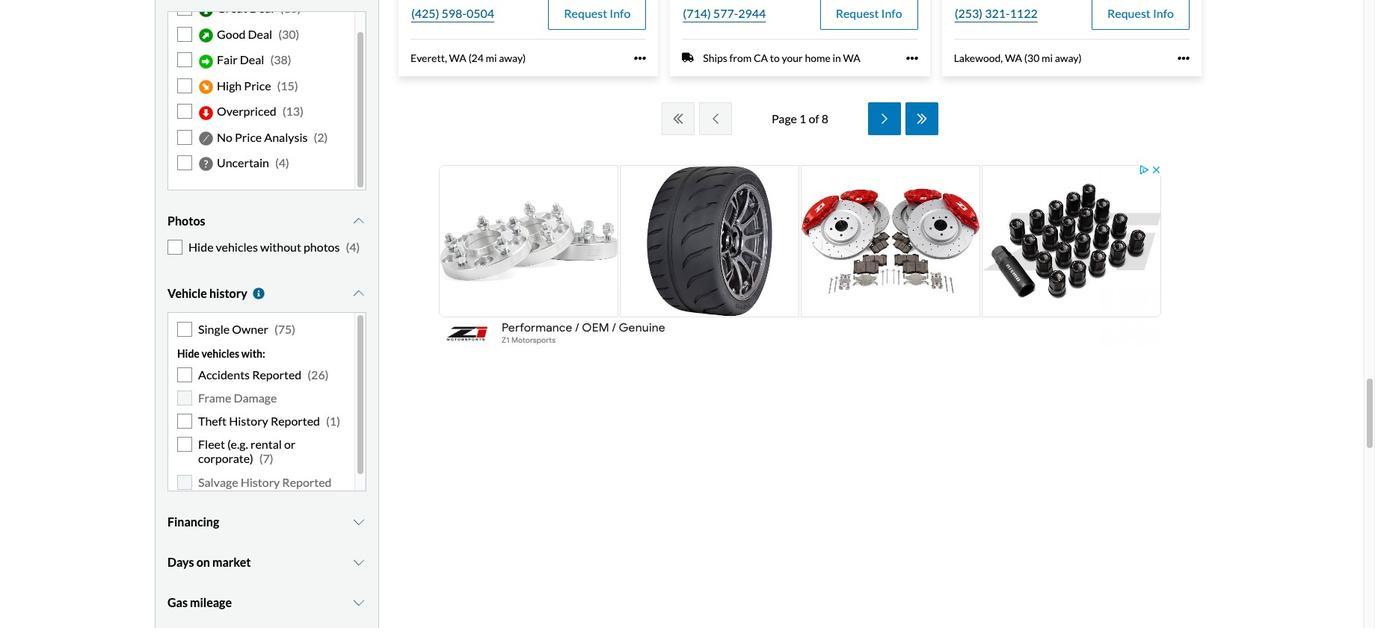 Task type: locate. For each thing, give the bounding box(es) containing it.
vehicles left without on the top left of page
[[216, 240, 258, 254]]

deal down great deal (13)
[[248, 27, 272, 41]]

theft
[[198, 414, 227, 429]]

vehicles up the accidents
[[202, 348, 239, 360]]

deal for great deal
[[250, 1, 274, 15]]

request info for 0504
[[564, 6, 631, 20]]

1 vertical spatial chevron down image
[[352, 598, 366, 610]]

or
[[284, 438, 296, 452]]

reported down or
[[282, 475, 332, 490]]

(253) 321-1122 button
[[954, 0, 1039, 30]]

analysis
[[264, 130, 308, 144]]

everett,
[[411, 51, 447, 64]]

deal right 'fair' on the top left of the page
[[240, 53, 264, 67]]

0 vertical spatial reported
[[252, 368, 302, 382]]

1 info from the left
[[610, 6, 631, 20]]

deal up 'good deal (30)'
[[250, 1, 274, 15]]

0 horizontal spatial ellipsis h image
[[634, 52, 646, 64]]

3 chevron down image from the top
[[352, 517, 366, 529]]

2 horizontal spatial request info button
[[1092, 0, 1190, 30]]

frame
[[198, 391, 231, 405]]

away)
[[499, 51, 526, 64], [1055, 51, 1082, 64]]

(13) down (15)
[[283, 104, 304, 118]]

hide vehicles without photos (4)
[[188, 240, 360, 254]]

0 vertical spatial chevron down image
[[352, 216, 366, 228]]

1 vertical spatial (13)
[[283, 104, 304, 118]]

2 vertical spatial chevron down image
[[352, 517, 366, 529]]

1 horizontal spatial away)
[[1055, 51, 1082, 64]]

overpriced
[[217, 104, 277, 118]]

vehicle history
[[168, 287, 247, 301]]

3 request from the left
[[1108, 6, 1151, 20]]

chevron double left image
[[671, 113, 686, 125]]

2 horizontal spatial ellipsis h image
[[1178, 52, 1190, 64]]

0 vertical spatial (13)
[[280, 1, 301, 15]]

1 horizontal spatial mi
[[1042, 51, 1053, 64]]

advertisement region
[[438, 164, 1163, 351]]

2 horizontal spatial request
[[1108, 6, 1151, 20]]

high price (15)
[[217, 78, 298, 92]]

1 request info button from the left
[[548, 0, 646, 30]]

away) for (425) 598-0504
[[499, 51, 526, 64]]

2 chevron down image from the top
[[352, 598, 366, 610]]

away) right (30
[[1055, 51, 1082, 64]]

request info button for (714) 577-2944
[[820, 0, 918, 30]]

(38)
[[270, 53, 291, 67]]

vehicle
[[168, 287, 207, 301]]

uncertain (4)
[[217, 156, 289, 170]]

0 vertical spatial deal
[[250, 1, 274, 15]]

2 info from the left
[[881, 6, 902, 20]]

3 request info button from the left
[[1092, 0, 1190, 30]]

chevron down image
[[352, 558, 366, 569], [352, 598, 366, 610]]

price right no
[[235, 130, 262, 144]]

(30)
[[278, 27, 299, 41]]

wa
[[449, 51, 466, 64], [843, 51, 861, 64], [1005, 51, 1022, 64]]

mi for (253) 321-1122
[[1042, 51, 1053, 64]]

3 info from the left
[[1153, 6, 1174, 20]]

2 horizontal spatial request info
[[1108, 6, 1174, 20]]

reported
[[252, 368, 302, 382], [271, 414, 320, 429], [282, 475, 332, 490]]

ellipsis h image for (425) 598-0504
[[634, 52, 646, 64]]

history down damage
[[229, 414, 268, 429]]

great deal (13)
[[217, 1, 301, 15]]

chevron down image inside photos dropdown button
[[352, 216, 366, 228]]

2 away) from the left
[[1055, 51, 1082, 64]]

fleet (e.g. rental or corporate)
[[198, 438, 296, 466]]

0 horizontal spatial (4)
[[275, 156, 289, 170]]

0 horizontal spatial info
[[610, 6, 631, 20]]

1 vertical spatial chevron down image
[[352, 288, 366, 300]]

1 vertical spatial hide
[[177, 348, 200, 360]]

request info
[[564, 6, 631, 20], [836, 6, 902, 20], [1108, 6, 1174, 20]]

truck image
[[682, 52, 694, 64]]

1 vertical spatial reported
[[271, 414, 320, 429]]

vehicles for with:
[[202, 348, 239, 360]]

1 horizontal spatial request info
[[836, 6, 902, 20]]

2 wa from the left
[[843, 51, 861, 64]]

financing button
[[168, 504, 366, 542]]

request for 1122
[[1108, 6, 1151, 20]]

3 wa from the left
[[1005, 51, 1022, 64]]

theft history reported (1)
[[198, 414, 340, 429]]

deal for fair deal
[[240, 53, 264, 67]]

reported up or
[[271, 414, 320, 429]]

0 horizontal spatial request info button
[[548, 0, 646, 30]]

chevron down image for days on market
[[352, 558, 366, 569]]

2944
[[738, 6, 766, 20]]

1 wa from the left
[[449, 51, 466, 64]]

chevron down image
[[352, 216, 366, 228], [352, 288, 366, 300], [352, 517, 366, 529]]

chevron right image
[[877, 113, 892, 125]]

no price analysis (2)
[[217, 130, 328, 144]]

0 vertical spatial (4)
[[275, 156, 289, 170]]

chevron down image inside financing dropdown button
[[352, 517, 366, 529]]

overpriced (13)
[[217, 104, 304, 118]]

1 ellipsis h image from the left
[[634, 52, 646, 64]]

2 mi from the left
[[1042, 51, 1053, 64]]

of
[[809, 112, 819, 126]]

mi right (24
[[486, 51, 497, 64]]

2 horizontal spatial wa
[[1005, 51, 1022, 64]]

hide down photos
[[188, 240, 214, 254]]

1 horizontal spatial request
[[836, 6, 879, 20]]

wa left (30
[[1005, 51, 1022, 64]]

2 request info button from the left
[[820, 0, 918, 30]]

good deal (30)
[[217, 27, 299, 41]]

0 horizontal spatial request info
[[564, 6, 631, 20]]

(13)
[[280, 1, 301, 15], [283, 104, 304, 118]]

3 request info from the left
[[1108, 6, 1174, 20]]

great
[[217, 1, 247, 15]]

price for high
[[244, 78, 271, 92]]

0 horizontal spatial request
[[564, 6, 607, 20]]

history down (7) on the left
[[241, 475, 280, 490]]

1 chevron down image from the top
[[352, 558, 366, 569]]

2 vertical spatial reported
[[282, 475, 332, 490]]

owner
[[232, 323, 268, 337]]

no
[[217, 130, 233, 144]]

0 horizontal spatial mi
[[486, 51, 497, 64]]

history for theft
[[229, 414, 268, 429]]

1 horizontal spatial ellipsis h image
[[906, 52, 918, 64]]

0 vertical spatial price
[[244, 78, 271, 92]]

2 request from the left
[[836, 6, 879, 20]]

(4) down analysis
[[275, 156, 289, 170]]

mi right (30
[[1042, 51, 1053, 64]]

reported down with:
[[252, 368, 302, 382]]

photos
[[168, 214, 205, 228]]

deal for good deal
[[248, 27, 272, 41]]

2 ellipsis h image from the left
[[906, 52, 918, 64]]

wa right in
[[843, 51, 861, 64]]

page 1 of 8
[[772, 112, 829, 126]]

away) right (24
[[499, 51, 526, 64]]

hide
[[188, 240, 214, 254], [177, 348, 200, 360]]

3 ellipsis h image from the left
[[1178, 52, 1190, 64]]

hide for hide vehicles without photos (4)
[[188, 240, 214, 254]]

vehicles
[[216, 240, 258, 254], [202, 348, 239, 360]]

reported for theft history reported (1)
[[271, 414, 320, 429]]

1 request info from the left
[[564, 6, 631, 20]]

0 vertical spatial vehicles
[[216, 240, 258, 254]]

hide down single
[[177, 348, 200, 360]]

1 horizontal spatial (4)
[[346, 240, 360, 254]]

in
[[833, 51, 841, 64]]

reported for salvage history reported
[[282, 475, 332, 490]]

history
[[229, 414, 268, 429], [241, 475, 280, 490]]

chevron down image for photos
[[352, 216, 366, 228]]

request
[[564, 6, 607, 20], [836, 6, 879, 20], [1108, 6, 1151, 20]]

ellipsis h image
[[634, 52, 646, 64], [906, 52, 918, 64], [1178, 52, 1190, 64]]

away) for (253) 321-1122
[[1055, 51, 1082, 64]]

(4)
[[275, 156, 289, 170], [346, 240, 360, 254]]

2 horizontal spatial info
[[1153, 6, 1174, 20]]

financing
[[168, 516, 219, 530]]

market
[[212, 556, 251, 570]]

mi
[[486, 51, 497, 64], [1042, 51, 1053, 64]]

0 horizontal spatial wa
[[449, 51, 466, 64]]

fair deal (38)
[[217, 53, 291, 67]]

(253) 321-1122
[[955, 6, 1038, 20]]

1 horizontal spatial request info button
[[820, 0, 918, 30]]

info
[[610, 6, 631, 20], [881, 6, 902, 20], [1153, 6, 1174, 20]]

(75)
[[274, 323, 296, 337]]

1 mi from the left
[[486, 51, 497, 64]]

wa for (425)
[[449, 51, 466, 64]]

ships
[[703, 51, 728, 64]]

2 request info from the left
[[836, 6, 902, 20]]

1 chevron down image from the top
[[352, 216, 366, 228]]

0 vertical spatial hide
[[188, 240, 214, 254]]

0 horizontal spatial away)
[[499, 51, 526, 64]]

2 vertical spatial deal
[[240, 53, 264, 67]]

1 request from the left
[[564, 6, 607, 20]]

1 vertical spatial vehicles
[[202, 348, 239, 360]]

1 horizontal spatial info
[[881, 6, 902, 20]]

wa left (24
[[449, 51, 466, 64]]

2 chevron down image from the top
[[352, 288, 366, 300]]

price up overpriced (13)
[[244, 78, 271, 92]]

chevron down image inside days on market dropdown button
[[352, 558, 366, 569]]

1 horizontal spatial wa
[[843, 51, 861, 64]]

1 away) from the left
[[499, 51, 526, 64]]

ships from ca to your home in wa
[[703, 51, 861, 64]]

1 vertical spatial price
[[235, 130, 262, 144]]

0 vertical spatial history
[[229, 414, 268, 429]]

history
[[209, 287, 247, 301]]

request info for 2944
[[836, 6, 902, 20]]

0 vertical spatial chevron down image
[[352, 558, 366, 569]]

1 vertical spatial deal
[[248, 27, 272, 41]]

good
[[217, 27, 246, 41]]

1 vertical spatial history
[[241, 475, 280, 490]]

(13) up "(30)"
[[280, 1, 301, 15]]

(425) 598-0504
[[411, 6, 494, 20]]

(4) right photos
[[346, 240, 360, 254]]

page
[[772, 112, 797, 126]]

chevron down image inside gas mileage dropdown button
[[352, 598, 366, 610]]



Task type: describe. For each thing, give the bounding box(es) containing it.
1
[[799, 112, 806, 126]]

(7)
[[259, 452, 273, 466]]

fleet
[[198, 438, 225, 452]]

ca
[[754, 51, 768, 64]]

598-
[[442, 6, 467, 20]]

info circle image
[[251, 288, 266, 300]]

on
[[196, 556, 210, 570]]

321-
[[985, 6, 1010, 20]]

info for (425) 598-0504
[[610, 6, 631, 20]]

single owner (75)
[[198, 323, 296, 337]]

577-
[[713, 6, 738, 20]]

(425) 598-0504 button
[[411, 0, 495, 30]]

mi for (425) 598-0504
[[486, 51, 497, 64]]

(714) 577-2944
[[683, 6, 766, 20]]

fair
[[217, 53, 238, 67]]

gas
[[168, 596, 188, 611]]

vehicles for without
[[216, 240, 258, 254]]

uncertain
[[217, 156, 269, 170]]

(30
[[1024, 51, 1040, 64]]

request info button for (253) 321-1122
[[1092, 0, 1190, 30]]

0504
[[467, 6, 494, 20]]

1 vertical spatial (4)
[[346, 240, 360, 254]]

lakewood, wa (30 mi away)
[[954, 51, 1082, 64]]

gas mileage button
[[168, 585, 366, 623]]

hide for hide vehicles with:
[[177, 348, 200, 360]]

ellipsis h image for (253) 321-1122
[[1178, 52, 1190, 64]]

with:
[[241, 348, 265, 360]]

days
[[168, 556, 194, 570]]

rental
[[250, 438, 282, 452]]

days on market button
[[168, 545, 366, 582]]

high
[[217, 78, 242, 92]]

1122
[[1010, 6, 1038, 20]]

accidents
[[198, 368, 250, 382]]

request info for 1122
[[1108, 6, 1174, 20]]

to
[[770, 51, 780, 64]]

(253)
[[955, 6, 983, 20]]

(24
[[468, 51, 484, 64]]

info for (253) 321-1122
[[1153, 6, 1174, 20]]

photos
[[304, 240, 340, 254]]

(e.g.
[[227, 438, 248, 452]]

lakewood,
[[954, 51, 1003, 64]]

frame damage
[[198, 391, 277, 405]]

without
[[260, 240, 301, 254]]

chevron double right image
[[915, 113, 930, 125]]

(714)
[[683, 6, 711, 20]]

hide vehicles with:
[[177, 348, 265, 360]]

request for 0504
[[564, 6, 607, 20]]

damage
[[234, 391, 277, 405]]

wa for (253)
[[1005, 51, 1022, 64]]

your
[[782, 51, 803, 64]]

(15)
[[277, 78, 298, 92]]

gas mileage
[[168, 596, 232, 611]]

chevron down image for financing
[[352, 517, 366, 529]]

from
[[730, 51, 752, 64]]

days on market
[[168, 556, 251, 570]]

(26)
[[308, 368, 329, 382]]

(2)
[[314, 130, 328, 144]]

request info button for (425) 598-0504
[[548, 0, 646, 30]]

mileage
[[190, 596, 232, 611]]

history for salvage
[[241, 475, 280, 490]]

request for 2944
[[836, 6, 879, 20]]

ellipsis h image for (714) 577-2944
[[906, 52, 918, 64]]

info for (714) 577-2944
[[881, 6, 902, 20]]

salvage history reported
[[198, 475, 332, 490]]

corporate)
[[198, 452, 253, 466]]

chevron down image for gas mileage
[[352, 598, 366, 610]]

(714) 577-2944 button
[[682, 0, 767, 30]]

accidents reported (26)
[[198, 368, 329, 382]]

(1)
[[326, 414, 340, 429]]

chevron left image
[[708, 113, 723, 125]]

everett, wa (24 mi away)
[[411, 51, 526, 64]]

chevron down image inside vehicle history dropdown button
[[352, 288, 366, 300]]

8
[[822, 112, 829, 126]]

price for no
[[235, 130, 262, 144]]

salvage
[[198, 475, 238, 490]]

(425)
[[411, 6, 439, 20]]

home
[[805, 51, 831, 64]]

vehicle history button
[[168, 276, 366, 313]]

single
[[198, 323, 230, 337]]

photos button
[[168, 203, 366, 240]]



Task type: vqa. For each thing, say whether or not it's contained in the screenshot.
BMW associated with Model:
no



